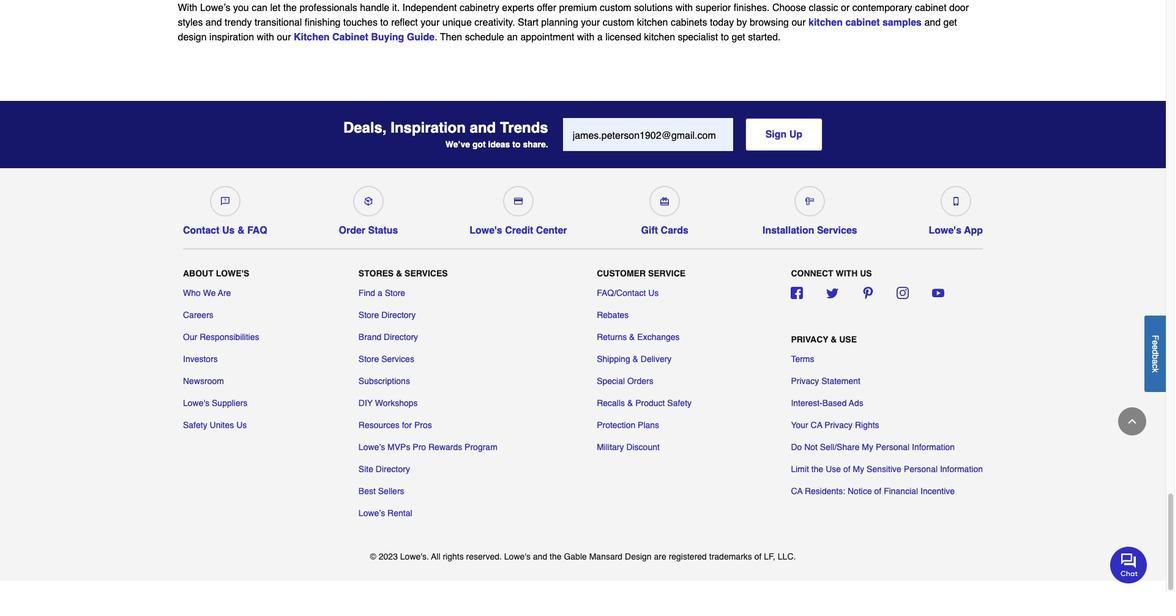 Task type: describe. For each thing, give the bounding box(es) containing it.
directory for brand directory
[[384, 332, 418, 342]]

use for the
[[826, 465, 841, 474]]

1 vertical spatial personal
[[904, 465, 938, 474]]

lowe's for lowe's credit center
[[470, 225, 503, 237]]

recalls & product safety
[[597, 398, 692, 408]]

sign
[[766, 129, 787, 140]]

1 e from the top
[[1151, 340, 1161, 345]]

brand directory
[[359, 332, 418, 342]]

with lowe's you can let the professionals handle it. independent cabinetry experts offer premium custom solutions with superior finishes. choose classic or contemporary cabinet door styles and trendy transitional finishing touches to reflect your unique creativity. start planning your custom kitchen cabinets today by browsing our
[[178, 3, 969, 28]]

pro
[[413, 443, 426, 452]]

discount
[[627, 443, 660, 452]]

recalls & product safety link
[[597, 397, 692, 409]]

superior
[[696, 3, 731, 14]]

returns & exchanges link
[[597, 331, 680, 343]]

finishes.
[[734, 3, 770, 14]]

rental
[[388, 509, 412, 519]]

all
[[431, 552, 441, 562]]

safety unites us link
[[183, 419, 247, 432]]

solutions
[[635, 3, 673, 14]]

services for installation services
[[817, 225, 858, 237]]

cards
[[661, 225, 689, 237]]

protection plans
[[597, 421, 660, 430]]

to inside deals, inspiration and trends we've got ideas to share.
[[513, 140, 521, 149]]

b
[[1151, 355, 1161, 360]]

1 vertical spatial services
[[405, 269, 448, 278]]

and get design inspiration with our
[[178, 17, 958, 43]]

privacy for privacy statement
[[791, 376, 820, 386]]

store for directory
[[359, 310, 379, 320]]

diy workshops
[[359, 398, 418, 408]]

lowe's for lowe's mvps pro rewards program
[[359, 443, 385, 452]]

directory for store directory
[[382, 310, 416, 320]]

up
[[790, 129, 803, 140]]

0 horizontal spatial cabinet
[[846, 17, 880, 28]]

site
[[359, 465, 374, 474]]

your
[[791, 421, 809, 430]]

1 horizontal spatial us
[[236, 421, 247, 430]]

incentive
[[921, 487, 955, 496]]

door
[[950, 3, 969, 14]]

deals,
[[343, 120, 387, 137]]

dimensions image
[[806, 197, 815, 206]]

ads
[[849, 398, 864, 408]]

app
[[965, 225, 984, 237]]

limit the use of my sensitive personal information
[[791, 465, 983, 474]]

orders
[[628, 376, 654, 386]]

gift
[[642, 225, 658, 237]]

returns
[[597, 332, 627, 342]]

rebates
[[597, 310, 629, 320]]

2 vertical spatial privacy
[[825, 421, 853, 430]]

©
[[370, 552, 377, 562]]

careers
[[183, 310, 214, 320]]

& for shipping & delivery
[[633, 354, 639, 364]]

notice
[[848, 487, 872, 496]]

privacy for privacy & use
[[791, 335, 829, 345]]

workshops
[[375, 398, 418, 408]]

get inside and get design inspiration with our
[[944, 17, 958, 28]]

0 vertical spatial safety
[[668, 398, 692, 408]]

newsroom link
[[183, 375, 224, 387]]

credit card image
[[514, 197, 523, 206]]

creativity.
[[475, 17, 515, 28]]

store directory link
[[359, 309, 416, 321]]

start
[[518, 17, 539, 28]]

our responsibilities link
[[183, 331, 259, 343]]

sign up form
[[563, 118, 823, 151]]

0 vertical spatial information
[[912, 443, 955, 452]]

sellers
[[378, 487, 405, 496]]

lowe's credit center link
[[470, 181, 567, 237]]

for
[[402, 421, 412, 430]]

1 vertical spatial information
[[941, 465, 983, 474]]

scroll to top element
[[1119, 408, 1147, 436]]

responsibilities
[[200, 332, 259, 342]]

resources
[[359, 421, 400, 430]]

offer
[[537, 3, 557, 14]]

independent
[[403, 3, 457, 14]]

we've
[[446, 140, 470, 149]]

my inside do not sell/share my personal information link
[[862, 443, 874, 452]]

lowe's inside with lowe's you can let the professionals handle it. independent cabinetry experts offer premium custom solutions with superior finishes. choose classic or contemporary cabinet door styles and trendy transitional finishing touches to reflect your unique creativity. start planning your custom kitchen cabinets today by browsing our
[[200, 3, 231, 14]]

careers link
[[183, 309, 214, 321]]

chevron up image
[[1127, 416, 1139, 428]]

design
[[178, 32, 207, 43]]

sign up button
[[746, 118, 823, 151]]

site directory link
[[359, 463, 410, 476]]

chat invite button image
[[1111, 547, 1148, 584]]

with
[[178, 3, 197, 14]]

are
[[218, 288, 231, 298]]

service
[[648, 269, 686, 278]]

cabinets
[[671, 17, 708, 28]]

sign up
[[766, 129, 803, 140]]

special
[[597, 376, 625, 386]]

& for recalls & product safety
[[628, 398, 633, 408]]

find a store
[[359, 288, 405, 298]]

subscriptions link
[[359, 375, 410, 387]]

we
[[203, 288, 216, 298]]

center
[[536, 225, 567, 237]]

interest-
[[791, 398, 823, 408]]

recalls
[[597, 398, 625, 408]]

military discount
[[597, 443, 660, 452]]

lowe's for lowe's suppliers
[[183, 398, 210, 408]]

financial
[[884, 487, 919, 496]]

do not sell/share my personal information
[[791, 443, 955, 452]]

0 horizontal spatial safety
[[183, 421, 207, 430]]

ca residents: notice of financial incentive link
[[791, 485, 955, 498]]

our inside with lowe's you can let the professionals handle it. independent cabinetry experts offer premium custom solutions with superior finishes. choose classic or contemporary cabinet door styles and trendy transitional finishing touches to reflect your unique creativity. start planning your custom kitchen cabinets today by browsing our
[[792, 17, 806, 28]]

us for contact
[[222, 225, 235, 237]]

then
[[440, 32, 463, 43]]

by
[[737, 17, 747, 28]]

trademarks
[[710, 552, 753, 562]]

shipping & delivery
[[597, 354, 672, 364]]

pros
[[415, 421, 432, 430]]

today
[[710, 17, 734, 28]]

& left "faq"
[[238, 225, 245, 237]]

store for services
[[359, 354, 379, 364]]

military discount link
[[597, 441, 660, 454]]

finishing
[[305, 17, 341, 28]]

lowe's mvps pro rewards program link
[[359, 441, 498, 454]]

registered
[[669, 552, 707, 562]]

1 horizontal spatial with
[[577, 32, 595, 43]]

delivery
[[641, 354, 672, 364]]

1 horizontal spatial a
[[598, 32, 603, 43]]

kitchen inside with lowe's you can let the professionals handle it. independent cabinetry experts offer premium custom solutions with superior finishes. choose classic or contemporary cabinet door styles and trendy transitional finishing touches to reflect your unique creativity. start planning your custom kitchen cabinets today by browsing our
[[637, 17, 668, 28]]



Task type: vqa. For each thing, say whether or not it's contained in the screenshot.
Lowe's Credit Center link
yes



Task type: locate. For each thing, give the bounding box(es) containing it.
1 horizontal spatial of
[[844, 465, 851, 474]]

twitter image
[[827, 287, 839, 299]]

and inside deals, inspiration and trends we've got ideas to share.
[[470, 120, 496, 137]]

use up statement
[[840, 335, 857, 345]]

instagram image
[[897, 287, 910, 299]]

of for my
[[844, 465, 851, 474]]

based
[[823, 398, 847, 408]]

us right unites
[[236, 421, 247, 430]]

1 vertical spatial lowe's
[[359, 443, 385, 452]]

0 horizontal spatial the
[[283, 3, 297, 14]]

0 vertical spatial us
[[222, 225, 235, 237]]

lowe's rental
[[359, 509, 412, 519]]

1 vertical spatial ca
[[791, 487, 803, 496]]

& right stores
[[396, 269, 402, 278]]

military
[[597, 443, 624, 452]]

get down by
[[732, 32, 746, 43]]

the left gable
[[550, 552, 562, 562]]

1 horizontal spatial get
[[944, 17, 958, 28]]

services up connect with us
[[817, 225, 858, 237]]

a left "licensed"
[[598, 32, 603, 43]]

1 vertical spatial cabinet
[[846, 17, 880, 28]]

2 vertical spatial to
[[513, 140, 521, 149]]

your down independent
[[421, 17, 440, 28]]

about lowe's
[[183, 269, 249, 278]]

ca inside your ca privacy rights link
[[811, 421, 823, 430]]

the right 'limit' on the bottom of page
[[812, 465, 824, 474]]

faq
[[247, 225, 267, 237]]

services inside installation services link
[[817, 225, 858, 237]]

0 horizontal spatial a
[[378, 288, 383, 298]]

cabinet down or
[[846, 17, 880, 28]]

pinterest image
[[862, 287, 874, 299]]

lowe's down best
[[359, 509, 385, 519]]

2 vertical spatial store
[[359, 354, 379, 364]]

stores
[[359, 269, 394, 278]]

mansard
[[590, 552, 623, 562]]

our
[[183, 332, 197, 342]]

2 horizontal spatial with
[[676, 3, 693, 14]]

0 horizontal spatial to
[[381, 17, 389, 28]]

and
[[206, 17, 222, 28], [925, 17, 941, 28], [470, 120, 496, 137], [533, 552, 548, 562]]

& right the 'returns'
[[630, 332, 635, 342]]

ideas
[[488, 140, 510, 149]]

customer care image
[[221, 197, 230, 206]]

our down transitional
[[277, 32, 291, 43]]

lowe's left "app"
[[929, 225, 962, 237]]

directory for site directory
[[376, 465, 410, 474]]

2 horizontal spatial the
[[812, 465, 824, 474]]

my inside limit the use of my sensitive personal information link
[[853, 465, 865, 474]]

0 vertical spatial lowe's
[[200, 3, 231, 14]]

with up cabinets
[[676, 3, 693, 14]]

to right ideas
[[513, 140, 521, 149]]

get down door
[[944, 17, 958, 28]]

cabinet inside with lowe's you can let the professionals handle it. independent cabinetry experts offer premium custom solutions with superior finishes. choose classic or contemporary cabinet door styles and trendy transitional finishing touches to reflect your unique creativity. start planning your custom kitchen cabinets today by browsing our
[[916, 3, 947, 14]]

safety right product
[[668, 398, 692, 408]]

find a store link
[[359, 287, 405, 299]]

& right recalls
[[628, 398, 633, 408]]

mobile image
[[952, 197, 961, 206]]

2 vertical spatial services
[[382, 354, 415, 364]]

kitchen cabinet buying guide link
[[294, 32, 435, 43]]

lowe's inside lowe's rental link
[[359, 509, 385, 519]]

2 horizontal spatial a
[[1151, 360, 1161, 364]]

investors
[[183, 354, 218, 364]]

lowe's inside lowe's mvps pro rewards program "link"
[[359, 443, 385, 452]]

services
[[817, 225, 858, 237], [405, 269, 448, 278], [382, 354, 415, 364]]

gift cards link
[[639, 181, 692, 237]]

0 vertical spatial store
[[385, 288, 405, 298]]

store down stores & services at the left top of the page
[[385, 288, 405, 298]]

directory down store directory
[[384, 332, 418, 342]]

can
[[252, 3, 268, 14]]

0 vertical spatial ca
[[811, 421, 823, 430]]

us for faq/contact
[[649, 288, 659, 298]]

with down with lowe's you can let the professionals handle it. independent cabinetry experts offer premium custom solutions with superior finishes. choose classic or contemporary cabinet door styles and trendy transitional finishing touches to reflect your unique creativity. start planning your custom kitchen cabinets today by browsing our
[[577, 32, 595, 43]]

plans
[[638, 421, 660, 430]]

of right notice at the right
[[875, 487, 882, 496]]

browsing
[[750, 17, 789, 28]]

lowe's credit center
[[470, 225, 567, 237]]

shipping
[[597, 354, 631, 364]]

and right samples
[[925, 17, 941, 28]]

premium
[[559, 3, 597, 14]]

0 vertical spatial to
[[381, 17, 389, 28]]

2 vertical spatial lowe's
[[359, 509, 385, 519]]

lowe's inside "link"
[[183, 398, 210, 408]]

0 horizontal spatial get
[[732, 32, 746, 43]]

appointment
[[521, 32, 575, 43]]

special orders link
[[597, 375, 654, 387]]

cabinet left door
[[916, 3, 947, 14]]

my
[[862, 443, 874, 452], [853, 465, 865, 474]]

use for &
[[840, 335, 857, 345]]

.
[[435, 32, 438, 43]]

samples
[[883, 17, 922, 28]]

1 vertical spatial us
[[649, 288, 659, 298]]

kitchen
[[294, 32, 330, 43]]

0 vertical spatial my
[[862, 443, 874, 452]]

with down transitional
[[257, 32, 274, 43]]

0 vertical spatial the
[[283, 3, 297, 14]]

0 horizontal spatial us
[[222, 225, 235, 237]]

1 horizontal spatial to
[[513, 140, 521, 149]]

privacy up interest-
[[791, 376, 820, 386]]

1 vertical spatial our
[[277, 32, 291, 43]]

store services link
[[359, 353, 415, 365]]

your down premium
[[581, 17, 600, 28]]

facebook image
[[791, 287, 804, 299]]

installation
[[763, 225, 815, 237]]

use down sell/share
[[826, 465, 841, 474]]

1 vertical spatial get
[[732, 32, 746, 43]]

our down choose
[[792, 17, 806, 28]]

us down customer service
[[649, 288, 659, 298]]

ca down 'limit' on the bottom of page
[[791, 487, 803, 496]]

and up inspiration
[[206, 17, 222, 28]]

lowe's down newsroom link
[[183, 398, 210, 408]]

& for privacy & use
[[831, 335, 837, 345]]

services inside store services link
[[382, 354, 415, 364]]

store down brand
[[359, 354, 379, 364]]

1 vertical spatial safety
[[183, 421, 207, 430]]

2 vertical spatial directory
[[376, 465, 410, 474]]

0 vertical spatial personal
[[876, 443, 910, 452]]

2 vertical spatial us
[[236, 421, 247, 430]]

to up buying at the left top of page
[[381, 17, 389, 28]]

and inside and get design inspiration with our
[[925, 17, 941, 28]]

to down today
[[721, 32, 729, 43]]

custom
[[600, 3, 632, 14], [603, 17, 635, 28]]

my down rights
[[862, 443, 874, 452]]

and inside with lowe's you can let the professionals handle it. independent cabinetry experts offer premium custom solutions with superior finishes. choose classic or contemporary cabinet door styles and trendy transitional finishing touches to reflect your unique creativity. start planning your custom kitchen cabinets today by browsing our
[[206, 17, 222, 28]]

2 your from the left
[[581, 17, 600, 28]]

our inside and get design inspiration with our
[[277, 32, 291, 43]]

of down sell/share
[[844, 465, 851, 474]]

services down 'brand directory' link
[[382, 354, 415, 364]]

your
[[421, 17, 440, 28], [581, 17, 600, 28]]

1 vertical spatial my
[[853, 465, 865, 474]]

2 e from the top
[[1151, 345, 1161, 350]]

a right find
[[378, 288, 383, 298]]

pickup image
[[364, 197, 373, 206]]

1 vertical spatial store
[[359, 310, 379, 320]]

and up got
[[470, 120, 496, 137]]

personal up incentive
[[904, 465, 938, 474]]

residents:
[[805, 487, 846, 496]]

2 horizontal spatial us
[[649, 288, 659, 298]]

f e e d b a c k
[[1151, 335, 1161, 373]]

e up d
[[1151, 340, 1161, 345]]

0 vertical spatial use
[[840, 335, 857, 345]]

lowe's up site
[[359, 443, 385, 452]]

gift card image
[[661, 197, 670, 206]]

best sellers
[[359, 487, 405, 496]]

professionals
[[300, 3, 357, 14]]

0 vertical spatial of
[[844, 465, 851, 474]]

lowe's for lowe's rental
[[359, 509, 385, 519]]

special orders
[[597, 376, 654, 386]]

choose
[[773, 3, 807, 14]]

& up statement
[[831, 335, 837, 345]]

2 vertical spatial of
[[755, 552, 762, 562]]

2 vertical spatial the
[[550, 552, 562, 562]]

& for stores & services
[[396, 269, 402, 278]]

e up b
[[1151, 345, 1161, 350]]

resources for pros
[[359, 421, 432, 430]]

personal up limit the use of my sensitive personal information link
[[876, 443, 910, 452]]

reserved.
[[466, 552, 502, 562]]

0 horizontal spatial your
[[421, 17, 440, 28]]

0 vertical spatial cabinet
[[916, 3, 947, 14]]

© 2023 lowe's. all rights reserved. lowe's and the gable mansard design are registered trademarks of lf, llc.
[[370, 552, 796, 562]]

1 your from the left
[[421, 17, 440, 28]]

2 horizontal spatial of
[[875, 487, 882, 496]]

guide
[[407, 32, 435, 43]]

privacy up sell/share
[[825, 421, 853, 430]]

design
[[625, 552, 652, 562]]

specialist
[[678, 32, 719, 43]]

lowe's for lowe's app
[[929, 225, 962, 237]]

privacy & use
[[791, 335, 857, 345]]

safety
[[668, 398, 692, 408], [183, 421, 207, 430]]

faq/contact us
[[597, 288, 659, 298]]

us
[[861, 269, 872, 278]]

suppliers
[[212, 398, 248, 408]]

order status
[[339, 225, 398, 237]]

0 vertical spatial directory
[[382, 310, 416, 320]]

with inside with lowe's you can let the professionals handle it. independent cabinetry experts offer premium custom solutions with superior finishes. choose classic or contemporary cabinet door styles and trendy transitional finishing touches to reflect your unique creativity. start planning your custom kitchen cabinets today by browsing our
[[676, 3, 693, 14]]

ca right your
[[811, 421, 823, 430]]

1 horizontal spatial our
[[792, 17, 806, 28]]

status
[[368, 225, 398, 237]]

with inside and get design inspiration with our
[[257, 32, 274, 43]]

lowe's right the reserved. at the bottom left of page
[[504, 552, 531, 562]]

1 vertical spatial use
[[826, 465, 841, 474]]

our responsibilities
[[183, 332, 259, 342]]

& left delivery
[[633, 354, 639, 364]]

to inside with lowe's you can let the professionals handle it. independent cabinetry experts offer premium custom solutions with superior finishes. choose classic or contemporary cabinet door styles and trendy transitional finishing touches to reflect your unique creativity. start planning your custom kitchen cabinets today by browsing our
[[381, 17, 389, 28]]

0 horizontal spatial ca
[[791, 487, 803, 496]]

brand directory link
[[359, 331, 418, 343]]

cabinet
[[333, 32, 368, 43]]

returns & exchanges
[[597, 332, 680, 342]]

2023
[[379, 552, 398, 562]]

2 vertical spatial a
[[1151, 360, 1161, 364]]

0 vertical spatial get
[[944, 17, 958, 28]]

experts
[[502, 3, 534, 14]]

1 vertical spatial a
[[378, 288, 383, 298]]

1 horizontal spatial the
[[550, 552, 562, 562]]

contemporary
[[853, 3, 913, 14]]

a inside button
[[1151, 360, 1161, 364]]

0 vertical spatial services
[[817, 225, 858, 237]]

a up k
[[1151, 360, 1161, 364]]

handle
[[360, 3, 390, 14]]

of left "lf,"
[[755, 552, 762, 562]]

1 horizontal spatial ca
[[811, 421, 823, 430]]

best
[[359, 487, 376, 496]]

rewards
[[429, 443, 462, 452]]

cabinet
[[916, 3, 947, 14], [846, 17, 880, 28]]

lowe's left you
[[200, 3, 231, 14]]

services for store services
[[382, 354, 415, 364]]

1 vertical spatial privacy
[[791, 376, 820, 386]]

youtube image
[[933, 287, 945, 299]]

unique
[[443, 17, 472, 28]]

0 horizontal spatial of
[[755, 552, 762, 562]]

0 vertical spatial custom
[[600, 3, 632, 14]]

lowe's left credit
[[470, 225, 503, 237]]

1 vertical spatial directory
[[384, 332, 418, 342]]

gift cards
[[642, 225, 689, 237]]

with
[[676, 3, 693, 14], [257, 32, 274, 43], [577, 32, 595, 43]]

0 horizontal spatial with
[[257, 32, 274, 43]]

who we are
[[183, 288, 231, 298]]

statement
[[822, 376, 861, 386]]

1 vertical spatial custom
[[603, 17, 635, 28]]

do
[[791, 443, 802, 452]]

directory up sellers
[[376, 465, 410, 474]]

my up notice at the right
[[853, 465, 865, 474]]

ca inside ca residents: notice of financial incentive link
[[791, 487, 803, 496]]

mvps
[[388, 443, 411, 452]]

store up brand
[[359, 310, 379, 320]]

stores & services
[[359, 269, 448, 278]]

lowe's.
[[400, 552, 429, 562]]

protection
[[597, 421, 636, 430]]

0 horizontal spatial our
[[277, 32, 291, 43]]

order
[[339, 225, 366, 237]]

the right let
[[283, 3, 297, 14]]

store services
[[359, 354, 415, 364]]

1 vertical spatial to
[[721, 32, 729, 43]]

1 vertical spatial of
[[875, 487, 882, 496]]

privacy up terms link
[[791, 335, 829, 345]]

1 horizontal spatial safety
[[668, 398, 692, 408]]

llc.
[[778, 552, 796, 562]]

and left gable
[[533, 552, 548, 562]]

it.
[[392, 3, 400, 14]]

the inside with lowe's you can let the professionals handle it. independent cabinetry experts offer premium custom solutions with superior finishes. choose classic or contemporary cabinet door styles and trendy transitional finishing touches to reflect your unique creativity. start planning your custom kitchen cabinets today by browsing our
[[283, 3, 297, 14]]

0 vertical spatial a
[[598, 32, 603, 43]]

1 vertical spatial the
[[812, 465, 824, 474]]

0 vertical spatial privacy
[[791, 335, 829, 345]]

protection plans link
[[597, 419, 660, 432]]

0 vertical spatial our
[[792, 17, 806, 28]]

of for financial
[[875, 487, 882, 496]]

terms
[[791, 354, 815, 364]]

safety left unites
[[183, 421, 207, 430]]

us right contact
[[222, 225, 235, 237]]

privacy statement link
[[791, 375, 861, 387]]

& for returns & exchanges
[[630, 332, 635, 342]]

directory up brand directory
[[382, 310, 416, 320]]

best sellers link
[[359, 485, 405, 498]]

unites
[[210, 421, 234, 430]]

Email Address email field
[[563, 118, 733, 151]]

lowe's up are
[[216, 269, 249, 278]]

program
[[465, 443, 498, 452]]

2 horizontal spatial to
[[721, 32, 729, 43]]

services up find a store
[[405, 269, 448, 278]]

f e e d b a c k button
[[1145, 316, 1167, 392]]

1 horizontal spatial your
[[581, 17, 600, 28]]

1 horizontal spatial cabinet
[[916, 3, 947, 14]]

classic
[[809, 3, 839, 14]]



